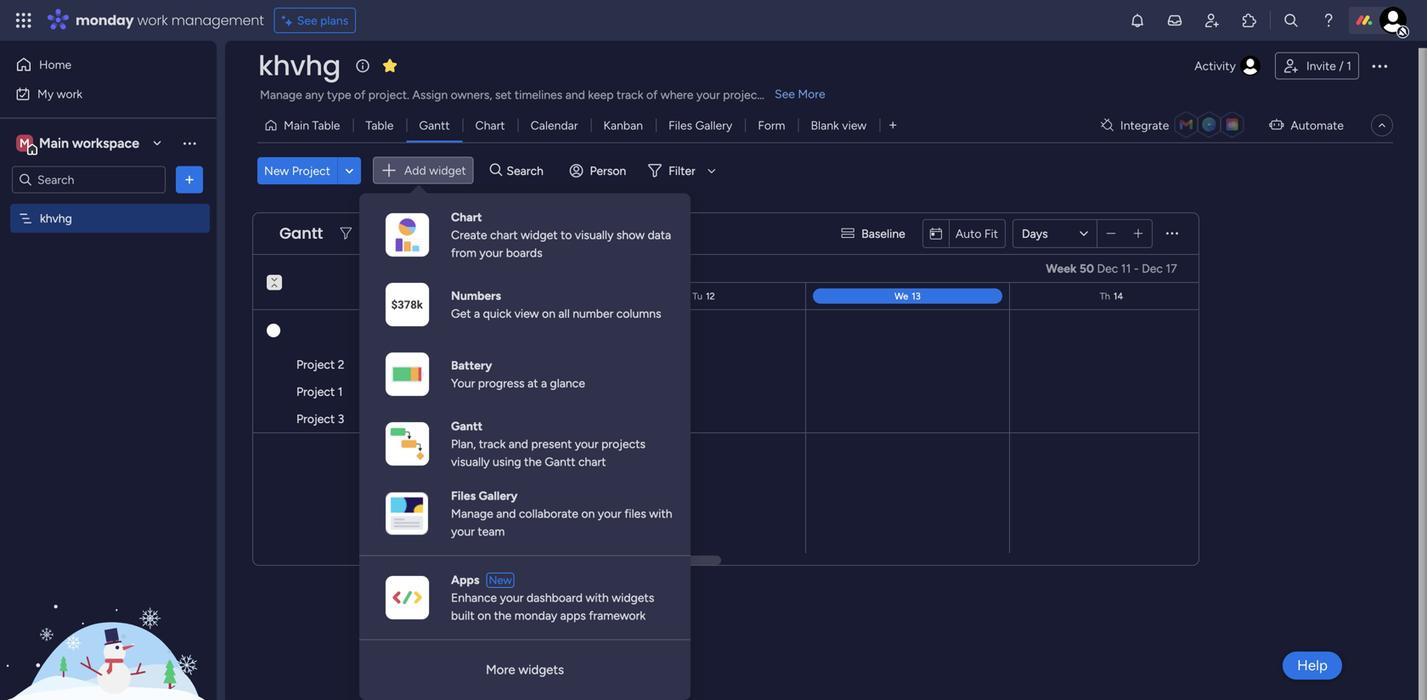 Task type: vqa. For each thing, say whether or not it's contained in the screenshot.
Usage stats
no



Task type: locate. For each thing, give the bounding box(es) containing it.
15 left v2 collapse down icon in the left top of the page
[[247, 261, 258, 276]]

nov up progress
[[472, 357, 494, 372]]

0 vertical spatial new
[[264, 163, 289, 178]]

dec left 11
[[1097, 261, 1119, 276]]

and inside files gallery manage and collaborate on your files with your team
[[496, 506, 516, 521]]

track up using
[[479, 437, 506, 451]]

dapulse integrations image
[[1101, 119, 1114, 132]]

1 nov 15 from the top
[[472, 384, 508, 399]]

khvhg up any
[[258, 47, 341, 85]]

1 table from the left
[[312, 118, 340, 133]]

filter
[[669, 163, 696, 178]]

1 horizontal spatial visually
[[575, 228, 614, 242]]

auto
[[956, 226, 982, 241]]

0 horizontal spatial a
[[474, 306, 480, 321]]

files for files gallery
[[669, 118, 693, 133]]

15 for project 1
[[497, 384, 508, 399]]

new up enhance
[[489, 574, 512, 587]]

and up team
[[496, 506, 516, 521]]

monday
[[76, 11, 134, 30], [515, 608, 557, 623]]

1 horizontal spatial gallery
[[695, 118, 733, 133]]

the down present
[[524, 455, 542, 469]]

1 vertical spatial see
[[775, 87, 795, 101]]

0 vertical spatial and
[[566, 88, 585, 102]]

any
[[305, 88, 324, 102]]

0 vertical spatial track
[[617, 88, 644, 102]]

2 dec from the left
[[223, 261, 244, 276]]

dec left 17 at the right
[[1142, 261, 1163, 276]]

0 vertical spatial more
[[798, 87, 826, 101]]

auto fit button
[[949, 220, 1005, 247]]

0 horizontal spatial new
[[264, 163, 289, 178]]

0 vertical spatial manage
[[260, 88, 302, 102]]

and inside gantt plan, track and present your projects visually using the gantt chart
[[509, 437, 528, 451]]

0 horizontal spatial of
[[354, 88, 366, 102]]

main inside button
[[284, 118, 309, 133]]

home button
[[10, 51, 183, 78]]

0 horizontal spatial visually
[[451, 455, 490, 469]]

1 vertical spatial on
[[582, 506, 595, 521]]

track right keep
[[617, 88, 644, 102]]

a inside battery your progress at a glance
[[541, 376, 547, 390]]

3 dec from the left
[[1097, 261, 1119, 276]]

more
[[798, 87, 826, 101], [486, 662, 515, 678]]

see
[[297, 13, 317, 28], [775, 87, 795, 101]]

2 nov 15 from the top
[[472, 412, 508, 426]]

add widget button
[[373, 157, 474, 184]]

present
[[531, 437, 572, 451]]

add
[[404, 163, 426, 178]]

more dots image
[[1167, 228, 1179, 240]]

gallery inside files gallery manage and collaborate on your files with your team
[[479, 489, 518, 503]]

project left 2
[[297, 357, 335, 372]]

team
[[478, 524, 505, 539]]

visually inside gantt plan, track and present your projects visually using the gantt chart
[[451, 455, 490, 469]]

remove from favorites image
[[381, 57, 398, 74]]

1 horizontal spatial widget
[[521, 228, 558, 242]]

1 vertical spatial the
[[494, 608, 512, 623]]

0 horizontal spatial work
[[57, 87, 83, 101]]

2 nov from the top
[[472, 384, 494, 399]]

monday down dashboard
[[515, 608, 557, 623]]

see for see more
[[775, 87, 795, 101]]

2 vertical spatial 15
[[497, 412, 508, 426]]

arrow down image
[[702, 160, 722, 181]]

on right collaborate
[[582, 506, 595, 521]]

0 vertical spatial with
[[649, 506, 673, 521]]

nov up plan,
[[472, 412, 494, 426]]

dec
[[181, 261, 202, 276], [223, 261, 244, 276], [1097, 261, 1119, 276], [1142, 261, 1163, 276]]

invite / 1
[[1307, 59, 1352, 73]]

1 vertical spatial main
[[39, 135, 69, 151]]

v2 funnel image
[[340, 228, 352, 240]]

0 vertical spatial chart
[[475, 118, 505, 133]]

1 horizontal spatial chart
[[579, 455, 606, 469]]

main inside workspace selection element
[[39, 135, 69, 151]]

1 horizontal spatial widgets
[[612, 591, 654, 605]]

1 vertical spatial with
[[586, 591, 609, 605]]

monday up the home button
[[76, 11, 134, 30]]

files
[[669, 118, 693, 133], [451, 489, 476, 503]]

1 vertical spatial monday
[[515, 608, 557, 623]]

1 vertical spatial widget
[[521, 228, 558, 242]]

activity button
[[1188, 52, 1269, 79]]

assign
[[412, 88, 448, 102]]

invite members image
[[1204, 12, 1221, 29]]

view
[[842, 118, 867, 133], [515, 306, 539, 321]]

2 vertical spatial nov
[[472, 412, 494, 426]]

with inside enhance your dashboard with widgets built on the monday apps framework
[[586, 591, 609, 605]]

workspace
[[72, 135, 139, 151]]

new down main table button
[[264, 163, 289, 178]]

1 horizontal spatial see
[[775, 87, 795, 101]]

of left where
[[647, 88, 658, 102]]

0 horizontal spatial see
[[297, 13, 317, 28]]

see inside 'button'
[[297, 13, 317, 28]]

0 horizontal spatial widgets
[[519, 662, 564, 678]]

new inside button
[[264, 163, 289, 178]]

the inside enhance your dashboard with widgets built on the monday apps framework
[[494, 608, 512, 623]]

my work button
[[10, 80, 183, 107]]

view inside numbers get a quick view on all number columns
[[515, 306, 539, 321]]

chart down set
[[475, 118, 505, 133]]

1 vertical spatial chart
[[451, 210, 482, 224]]

gantt inside gantt button
[[419, 118, 450, 133]]

0 vertical spatial files
[[669, 118, 693, 133]]

files inside button
[[669, 118, 693, 133]]

gantt down assign
[[419, 118, 450, 133]]

visually
[[575, 228, 614, 242], [451, 455, 490, 469]]

more widgets
[[486, 662, 564, 678]]

1 vertical spatial view
[[515, 306, 539, 321]]

at
[[528, 376, 538, 390]]

view right quick
[[515, 306, 539, 321]]

your right enhance
[[500, 591, 524, 605]]

1 nov from the top
[[472, 357, 494, 372]]

0 vertical spatial nov
[[472, 357, 494, 372]]

main table
[[284, 118, 340, 133]]

work right my
[[57, 87, 83, 101]]

1 of from the left
[[354, 88, 366, 102]]

1 horizontal spatial on
[[542, 306, 556, 321]]

0 horizontal spatial files
[[451, 489, 476, 503]]

see more link
[[773, 85, 827, 102]]

manage up team
[[451, 506, 494, 521]]

1 horizontal spatial with
[[649, 506, 673, 521]]

gallery
[[695, 118, 733, 133], [479, 489, 518, 503]]

0 vertical spatial chart
[[490, 228, 518, 242]]

project
[[292, 163, 330, 178], [297, 357, 335, 372], [297, 384, 335, 399], [297, 412, 335, 426]]

manage left any
[[260, 88, 302, 102]]

- right 11
[[1134, 261, 1139, 276]]

angle down image
[[345, 164, 354, 177]]

0 vertical spatial view
[[842, 118, 867, 133]]

files for files gallery manage and collaborate on your files with your team
[[451, 489, 476, 503]]

1 horizontal spatial of
[[647, 88, 658, 102]]

0 horizontal spatial on
[[478, 608, 491, 623]]

1
[[1347, 59, 1352, 73], [338, 384, 343, 399]]

form button
[[745, 112, 798, 139]]

nov 15 down nov 14
[[472, 384, 508, 399]]

files inside files gallery manage and collaborate on your files with your team
[[451, 489, 476, 503]]

1 vertical spatial 1
[[338, 384, 343, 399]]

your
[[697, 88, 720, 102], [480, 246, 503, 260], [575, 437, 599, 451], [598, 506, 622, 521], [451, 524, 475, 539], [500, 591, 524, 605]]

v2 plus image
[[1134, 228, 1143, 240]]

0 vertical spatial 14
[[1114, 291, 1124, 302]]

work inside the "my work" button
[[57, 87, 83, 101]]

1 horizontal spatial monday
[[515, 608, 557, 623]]

2 vertical spatial on
[[478, 608, 491, 623]]

nov 15
[[472, 384, 508, 399], [472, 412, 508, 426]]

1 up 3
[[338, 384, 343, 399]]

1 horizontal spatial a
[[541, 376, 547, 390]]

project
[[723, 88, 762, 102]]

of right type
[[354, 88, 366, 102]]

gantt button
[[406, 112, 463, 139]]

1 vertical spatial gallery
[[479, 489, 518, 503]]

v2 collapse up image
[[267, 281, 282, 292]]

0 horizontal spatial with
[[586, 591, 609, 605]]

0 horizontal spatial main
[[39, 135, 69, 151]]

widget inside chart create chart widget to visually show data from your boards
[[521, 228, 558, 242]]

visually down plan,
[[451, 455, 490, 469]]

nov 15 up plan,
[[472, 412, 508, 426]]

on inside numbers get a quick view on all number columns
[[542, 306, 556, 321]]

1 vertical spatial more
[[486, 662, 515, 678]]

the inside gantt plan, track and present your projects visually using the gantt chart
[[524, 455, 542, 469]]

keep
[[588, 88, 614, 102]]

1 vertical spatial and
[[509, 437, 528, 451]]

dec right 9
[[223, 261, 244, 276]]

inbox image
[[1167, 12, 1184, 29]]

number
[[573, 306, 614, 321]]

2 horizontal spatial on
[[582, 506, 595, 521]]

0 horizontal spatial track
[[479, 437, 506, 451]]

1 vertical spatial new
[[489, 574, 512, 587]]

0 vertical spatial nov 15
[[472, 384, 508, 399]]

visually inside chart create chart widget to visually show data from your boards
[[575, 228, 614, 242]]

main down any
[[284, 118, 309, 133]]

1 horizontal spatial main
[[284, 118, 309, 133]]

workspace options image
[[181, 134, 198, 151]]

on down enhance
[[478, 608, 491, 623]]

main right workspace icon
[[39, 135, 69, 151]]

9
[[205, 261, 212, 276]]

widget right add
[[429, 163, 466, 178]]

gary orlando image
[[1380, 7, 1407, 34]]

on inside files gallery manage and collaborate on your files with your team
[[582, 506, 595, 521]]

1 vertical spatial manage
[[451, 506, 494, 521]]

1 horizontal spatial khvhg
[[258, 47, 341, 85]]

select product image
[[15, 12, 32, 29]]

1 horizontal spatial 1
[[1347, 59, 1352, 73]]

widgets down apps
[[519, 662, 564, 678]]

1 vertical spatial widgets
[[519, 662, 564, 678]]

Search field
[[502, 159, 553, 182]]

chart up boards
[[490, 228, 518, 242]]

workspace selection element
[[16, 133, 142, 155]]

your inside enhance your dashboard with widgets built on the monday apps framework
[[500, 591, 524, 605]]

show board description image
[[353, 57, 373, 74]]

widgets up framework
[[612, 591, 654, 605]]

timelines
[[515, 88, 563, 102]]

1 horizontal spatial new
[[489, 574, 512, 587]]

1 horizontal spatial manage
[[451, 506, 494, 521]]

1 vertical spatial a
[[541, 376, 547, 390]]

enhance your dashboard with widgets built on the monday apps framework
[[451, 591, 654, 623]]

chart up create
[[451, 210, 482, 224]]

1 horizontal spatial work
[[137, 11, 168, 30]]

0 vertical spatial khvhg
[[258, 47, 341, 85]]

2
[[338, 357, 345, 372]]

14 for nov 14
[[497, 357, 509, 372]]

- right 9
[[215, 261, 220, 276]]

0 vertical spatial widgets
[[612, 591, 654, 605]]

0 horizontal spatial chart
[[490, 228, 518, 242]]

and left keep
[[566, 88, 585, 102]]

projects
[[602, 437, 646, 451]]

table down project.
[[366, 118, 394, 133]]

more down enhance
[[486, 662, 515, 678]]

2 vertical spatial and
[[496, 506, 516, 521]]

1 horizontal spatial -
[[1134, 261, 1139, 276]]

0 vertical spatial monday
[[76, 11, 134, 30]]

my work
[[37, 87, 83, 101]]

see left plans
[[297, 13, 317, 28]]

apps
[[451, 573, 480, 587]]

chart for chart
[[475, 118, 505, 133]]

1 dec from the left
[[181, 261, 202, 276]]

a right get
[[474, 306, 480, 321]]

files down plan,
[[451, 489, 476, 503]]

1 vertical spatial visually
[[451, 455, 490, 469]]

option
[[0, 203, 217, 206]]

15 down nov 14
[[497, 384, 508, 399]]

add view image
[[890, 119, 897, 131]]

files down where
[[669, 118, 693, 133]]

14 right th
[[1114, 291, 1124, 302]]

1 horizontal spatial table
[[366, 118, 394, 133]]

widgets inside enhance your dashboard with widgets built on the monday apps framework
[[612, 591, 654, 605]]

dec left 9
[[181, 261, 202, 276]]

3 nov from the top
[[472, 412, 494, 426]]

work for monday
[[137, 11, 168, 30]]

0 horizontal spatial widget
[[429, 163, 466, 178]]

project for project 3
[[297, 412, 335, 426]]

chart
[[475, 118, 505, 133], [451, 210, 482, 224]]

m
[[20, 136, 30, 150]]

manage inside files gallery manage and collaborate on your files with your team
[[451, 506, 494, 521]]

0 horizontal spatial manage
[[260, 88, 302, 102]]

table inside 'button'
[[366, 118, 394, 133]]

baseline
[[862, 226, 906, 241]]

work left management
[[137, 11, 168, 30]]

nov down nov 14
[[472, 384, 494, 399]]

apps
[[560, 608, 586, 623]]

files
[[625, 506, 646, 521]]

gallery down using
[[479, 489, 518, 503]]

14 up progress
[[497, 357, 509, 372]]

type
[[327, 88, 351, 102]]

your right from on the top
[[480, 246, 503, 260]]

project left 3
[[297, 412, 335, 426]]

chart inside chart create chart widget to visually show data from your boards
[[451, 210, 482, 224]]

su
[[284, 291, 295, 302]]

15 down progress
[[497, 412, 508, 426]]

with up framework
[[586, 591, 609, 605]]

on for collaborate
[[582, 506, 595, 521]]

monday work management
[[76, 11, 264, 30]]

monday inside enhance your dashboard with widgets built on the monday apps framework
[[515, 608, 557, 623]]

using
[[493, 455, 521, 469]]

1 horizontal spatial 14
[[1114, 291, 1124, 302]]

14
[[1114, 291, 1124, 302], [497, 357, 509, 372]]

khvhg down search in workspace field at the left of the page
[[40, 211, 72, 226]]

your right present
[[575, 437, 599, 451]]

1 horizontal spatial files
[[669, 118, 693, 133]]

options image
[[181, 171, 198, 188]]

table down any
[[312, 118, 340, 133]]

see inside "see more" link
[[775, 87, 795, 101]]

on left the all
[[542, 306, 556, 321]]

0 horizontal spatial 1
[[338, 384, 343, 399]]

0 vertical spatial gallery
[[695, 118, 733, 133]]

gallery down the project
[[695, 118, 733, 133]]

1 vertical spatial 14
[[497, 357, 509, 372]]

widgets
[[612, 591, 654, 605], [519, 662, 564, 678]]

of
[[354, 88, 366, 102], [647, 88, 658, 102]]

0 vertical spatial on
[[542, 306, 556, 321]]

plans
[[320, 13, 348, 28]]

1 vertical spatial khvhg
[[40, 211, 72, 226]]

0 vertical spatial widget
[[429, 163, 466, 178]]

options image
[[1370, 56, 1390, 76]]

1 vertical spatial track
[[479, 437, 506, 451]]

home
[[39, 57, 72, 72]]

visually right to
[[575, 228, 614, 242]]

1 vertical spatial 15
[[497, 384, 508, 399]]

chart inside 'button'
[[475, 118, 505, 133]]

main workspace
[[39, 135, 139, 151]]

your left files
[[598, 506, 622, 521]]

0 vertical spatial see
[[297, 13, 317, 28]]

the down enhance
[[494, 608, 512, 623]]

nov 15 for project 1
[[472, 384, 508, 399]]

more up blank
[[798, 87, 826, 101]]

to
[[561, 228, 572, 242]]

2 table from the left
[[366, 118, 394, 133]]

gallery inside button
[[695, 118, 733, 133]]

project up project 3
[[297, 384, 335, 399]]

workspace image
[[16, 134, 33, 153]]

create
[[451, 228, 487, 242]]

and up using
[[509, 437, 528, 451]]

0 horizontal spatial the
[[494, 608, 512, 623]]

0 vertical spatial work
[[137, 11, 168, 30]]

0 vertical spatial 1
[[1347, 59, 1352, 73]]

work for my
[[57, 87, 83, 101]]

a right at
[[541, 376, 547, 390]]

0 horizontal spatial table
[[312, 118, 340, 133]]

gantt down present
[[545, 455, 576, 469]]

0 horizontal spatial monday
[[76, 11, 134, 30]]

nov for 3
[[472, 412, 494, 426]]

1 right /
[[1347, 59, 1352, 73]]

new
[[264, 163, 289, 178], [489, 574, 512, 587]]

dashboard
[[527, 591, 583, 605]]

project left angle down icon
[[292, 163, 330, 178]]

view right blank
[[842, 118, 867, 133]]

with right files
[[649, 506, 673, 521]]

see up form button
[[775, 87, 795, 101]]

0 horizontal spatial view
[[515, 306, 539, 321]]

0 horizontal spatial khvhg
[[40, 211, 72, 226]]

1 - from the left
[[215, 261, 220, 276]]

khvhg field
[[254, 47, 345, 85]]

your right where
[[697, 88, 720, 102]]

0 vertical spatial main
[[284, 118, 309, 133]]

table
[[312, 118, 340, 133], [366, 118, 394, 133]]

1 horizontal spatial more
[[798, 87, 826, 101]]

chart down projects
[[579, 455, 606, 469]]

1 vertical spatial work
[[57, 87, 83, 101]]

on
[[542, 306, 556, 321], [582, 506, 595, 521], [478, 608, 491, 623]]

files gallery
[[669, 118, 733, 133]]

nov 15 for project 3
[[472, 412, 508, 426]]

help image
[[1320, 12, 1337, 29]]

gallery for files gallery
[[695, 118, 733, 133]]

0 horizontal spatial 14
[[497, 357, 509, 372]]

0 vertical spatial the
[[524, 455, 542, 469]]

a
[[474, 306, 480, 321], [541, 376, 547, 390]]

widget up boards
[[521, 228, 558, 242]]

table inside button
[[312, 118, 340, 133]]

1 vertical spatial nov
[[472, 384, 494, 399]]



Task type: describe. For each thing, give the bounding box(es) containing it.
11
[[1121, 261, 1131, 276]]

view inside button
[[842, 118, 867, 133]]

chart for chart create chart widget to visually show data from your boards
[[451, 210, 482, 224]]

glance
[[550, 376, 585, 390]]

week
[[1046, 261, 1077, 276]]

see for see plans
[[297, 13, 317, 28]]

project 3
[[297, 412, 344, 426]]

numbers
[[451, 288, 501, 303]]

enhance
[[451, 591, 497, 605]]

gantt up plan,
[[451, 419, 483, 433]]

v2 search image
[[490, 161, 502, 180]]

battery
[[451, 358, 492, 373]]

integrate
[[1121, 118, 1170, 133]]

tu
[[693, 291, 703, 302]]

show
[[617, 228, 645, 242]]

1 horizontal spatial track
[[617, 88, 644, 102]]

project for project 2
[[297, 357, 335, 372]]

widget inside popup button
[[429, 163, 466, 178]]

we 13
[[895, 291, 921, 302]]

gantt plan, track and present your projects visually using the gantt chart
[[451, 419, 646, 469]]

on inside enhance your dashboard with widgets built on the monday apps framework
[[478, 608, 491, 623]]

v2 today image
[[930, 228, 942, 240]]

nov for 2
[[472, 357, 494, 372]]

notifications image
[[1129, 12, 1146, 29]]

0 horizontal spatial more
[[486, 662, 515, 678]]

search everything image
[[1283, 12, 1300, 29]]

numbers get a quick view on all number columns
[[451, 288, 662, 321]]

main for main table
[[284, 118, 309, 133]]

owners,
[[451, 88, 492, 102]]

v2 collapse down image
[[267, 269, 282, 280]]

a inside numbers get a quick view on all number columns
[[474, 306, 480, 321]]

add widget
[[404, 163, 466, 178]]

17
[[1166, 261, 1177, 276]]

boards
[[506, 246, 543, 260]]

see plans button
[[274, 8, 356, 33]]

project inside new project button
[[292, 163, 330, 178]]

13
[[912, 291, 921, 302]]

tu 12
[[693, 291, 715, 302]]

your inside chart create chart widget to visually show data from your boards
[[480, 246, 503, 260]]

khvhg inside list box
[[40, 211, 72, 226]]

columns
[[617, 306, 662, 321]]

with inside files gallery manage and collaborate on your files with your team
[[649, 506, 673, 521]]

where
[[661, 88, 694, 102]]

autopilot image
[[1270, 114, 1284, 135]]

days
[[1022, 226, 1048, 241]]

fit
[[985, 226, 998, 241]]

your
[[451, 376, 475, 390]]

new project button
[[257, 157, 337, 184]]

data
[[648, 228, 671, 242]]

baseline button
[[835, 220, 916, 247]]

2 of from the left
[[647, 88, 658, 102]]

14 for th 14
[[1114, 291, 1124, 302]]

new for new project
[[264, 163, 289, 178]]

management
[[171, 11, 264, 30]]

week 50 dec 11 - dec 17
[[1046, 261, 1177, 276]]

chart create chart widget to visually show data from your boards
[[451, 210, 671, 260]]

activity
[[1195, 59, 1236, 73]]

/
[[1339, 59, 1344, 73]]

my
[[37, 87, 54, 101]]

new project
[[264, 163, 330, 178]]

track inside gantt plan, track and present your projects visually using the gantt chart
[[479, 437, 506, 451]]

blank view button
[[798, 112, 880, 139]]

khvhg list box
[[0, 201, 217, 462]]

person
[[590, 163, 626, 178]]

th 14
[[1100, 291, 1124, 302]]

form
[[758, 118, 786, 133]]

th
[[1100, 291, 1111, 302]]

lottie animation element
[[0, 529, 217, 700]]

see plans
[[297, 13, 348, 28]]

get
[[451, 306, 471, 321]]

Search in workspace field
[[36, 170, 142, 189]]

lottie animation image
[[0, 529, 217, 700]]

gantt left "v2 funnel" 'image'
[[280, 223, 323, 244]]

and for files gallery
[[496, 506, 516, 521]]

2 - from the left
[[1134, 261, 1139, 276]]

chart inside gantt plan, track and present your projects visually using the gantt chart
[[579, 455, 606, 469]]

filter button
[[642, 157, 722, 184]]

new for new
[[489, 574, 512, 587]]

your left team
[[451, 524, 475, 539]]

auto fit
[[956, 226, 998, 241]]

and for gantt
[[509, 437, 528, 451]]

kanban button
[[591, 112, 656, 139]]

set
[[495, 88, 512, 102]]

apps image
[[1241, 12, 1258, 29]]

quick
[[483, 306, 512, 321]]

project.
[[368, 88, 410, 102]]

progress
[[478, 376, 525, 390]]

built
[[451, 608, 475, 623]]

all
[[559, 306, 570, 321]]

15 for project 3
[[497, 412, 508, 426]]

4 dec from the left
[[1142, 261, 1163, 276]]

0 vertical spatial 15
[[247, 261, 258, 276]]

chart inside chart create chart widget to visually show data from your boards
[[490, 228, 518, 242]]

v2 minus image
[[1107, 228, 1116, 240]]

help
[[1298, 657, 1328, 674]]

main for main workspace
[[39, 135, 69, 151]]

gallery for files gallery manage and collaborate on your files with your team
[[479, 489, 518, 503]]

nov for 1
[[472, 384, 494, 399]]

table button
[[353, 112, 406, 139]]

battery your progress at a glance
[[451, 358, 585, 390]]

3
[[338, 412, 344, 426]]

calendar
[[531, 118, 578, 133]]

project 1
[[297, 384, 343, 399]]

calendar button
[[518, 112, 591, 139]]

collapse board header image
[[1376, 119, 1389, 132]]

framework
[[589, 608, 646, 623]]

project for project 1
[[297, 384, 335, 399]]

nov 14
[[472, 357, 509, 372]]

person button
[[563, 157, 637, 184]]

files gallery button
[[656, 112, 745, 139]]

dec 9 - dec 15
[[178, 261, 258, 276]]

collaborate
[[519, 506, 579, 521]]

blank
[[811, 118, 839, 133]]

on for view
[[542, 306, 556, 321]]

your inside gantt plan, track and present your projects visually using the gantt chart
[[575, 437, 599, 451]]

mo
[[488, 291, 501, 302]]

50
[[1080, 261, 1094, 276]]

invite / 1 button
[[1275, 52, 1360, 79]]

from
[[451, 246, 477, 260]]

automate
[[1291, 118, 1344, 133]]

1 inside invite / 1 button
[[1347, 59, 1352, 73]]



